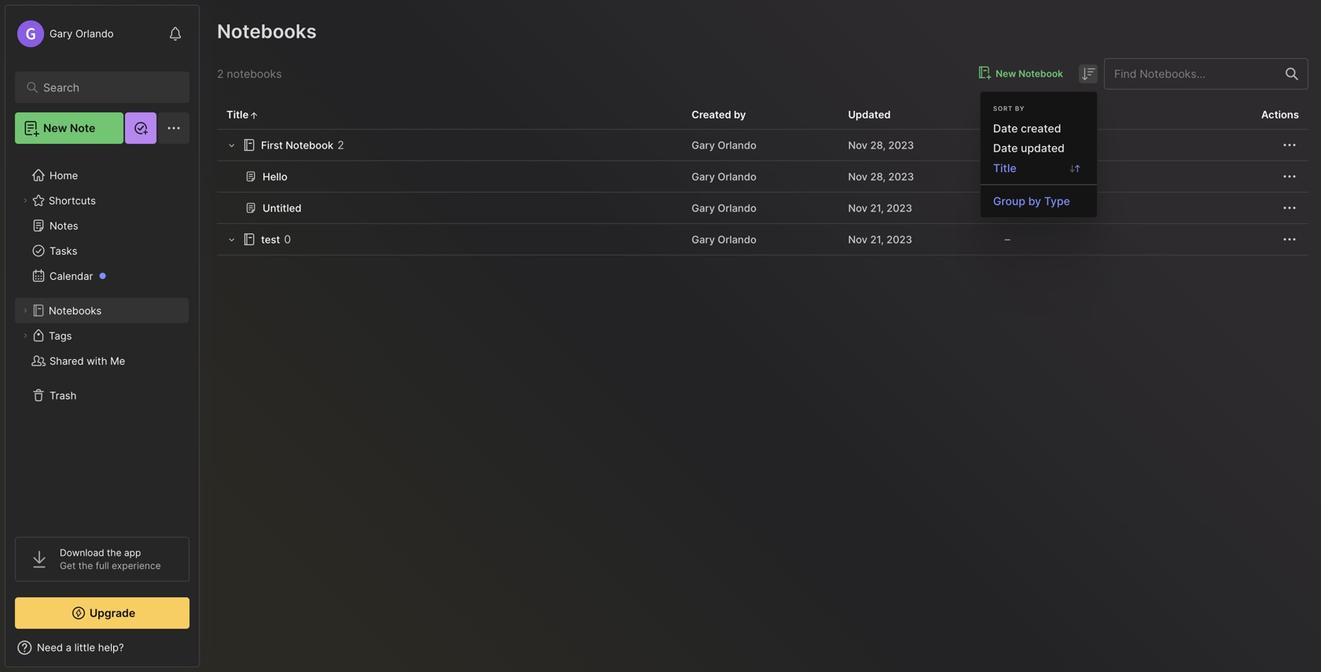 Task type: locate. For each thing, give the bounding box(es) containing it.
1 vertical spatial only you
[[1005, 201, 1051, 215]]

gary orlando down hello row
[[692, 202, 757, 214]]

orlando down untitled row
[[718, 233, 757, 246]]

more actions image for –
[[1281, 230, 1300, 249]]

main element
[[0, 0, 205, 673]]

date
[[994, 122, 1018, 135], [994, 142, 1018, 155]]

2 more actions field from the top
[[1281, 167, 1300, 186]]

4 nov from the top
[[849, 233, 868, 246]]

2023 for untitled row
[[887, 202, 913, 214]]

1 more actions image from the top
[[1281, 136, 1300, 155]]

only you for nov 21, 2023
[[1005, 201, 1051, 215]]

more actions field inside hello row
[[1281, 167, 1300, 186]]

trash
[[50, 390, 77, 402]]

tree containing home
[[6, 153, 199, 523]]

you for nov 21, 2023
[[1032, 201, 1051, 215]]

first notebook 2
[[261, 138, 344, 152]]

full
[[96, 561, 109, 572]]

0 vertical spatial nov 21, 2023
[[849, 202, 913, 214]]

gary inside untitled row
[[692, 202, 715, 214]]

by for group
[[1029, 195, 1042, 208]]

notebook inside button
[[1019, 68, 1064, 79]]

1 horizontal spatial 2
[[338, 138, 344, 152]]

28,
[[871, 139, 886, 151], [871, 171, 886, 183]]

0 vertical spatial –
[[1005, 138, 1011, 152]]

by right sort
[[1016, 105, 1025, 113]]

2 left the notebooks
[[217, 67, 224, 81]]

gary orlando inside test row
[[692, 233, 757, 246]]

new up sort
[[996, 68, 1017, 79]]

nov inside first notebook row
[[849, 139, 868, 151]]

0 vertical spatial more actions image
[[1281, 167, 1300, 186]]

2 nov 28, 2023 from the top
[[849, 171, 915, 183]]

1 horizontal spatial the
[[107, 548, 122, 559]]

tasks
[[50, 245, 77, 257]]

1 vertical spatial you
[[1032, 201, 1051, 215]]

nov for first notebook row
[[849, 139, 868, 151]]

2 you from the top
[[1032, 201, 1051, 215]]

None search field
[[43, 78, 169, 97]]

tree
[[6, 153, 199, 523]]

nov 21, 2023 inside test row
[[849, 233, 913, 246]]

2 21, from the top
[[871, 233, 884, 246]]

notebooks up the notebooks
[[217, 20, 317, 43]]

more actions field inside first notebook row
[[1281, 136, 1300, 155]]

hello row
[[217, 161, 1309, 193]]

WHAT'S NEW field
[[6, 636, 199, 661]]

nov 28, 2023 inside hello row
[[849, 171, 915, 183]]

gary orlando down first notebook row
[[692, 171, 757, 183]]

gary for untitled row
[[692, 202, 715, 214]]

you up group by type link
[[1032, 170, 1051, 183]]

only left type
[[1005, 201, 1029, 215]]

gary for first notebook row
[[692, 139, 715, 151]]

little
[[74, 642, 95, 654]]

3 nov from the top
[[849, 202, 868, 214]]

more actions image
[[1281, 167, 1300, 186], [1281, 230, 1300, 249]]

1 only you from the top
[[1005, 170, 1051, 183]]

gary inside hello row
[[692, 171, 715, 183]]

notebooks link
[[15, 298, 189, 323]]

0 vertical spatial only
[[1005, 170, 1029, 183]]

0 vertical spatial nov 28, 2023
[[849, 139, 915, 151]]

nov 28, 2023 for –
[[849, 139, 915, 151]]

new notebook
[[996, 68, 1064, 79]]

1 nov 28, 2023 from the top
[[849, 139, 915, 151]]

1 vertical spatial nov 21, 2023
[[849, 233, 913, 246]]

you for nov 28, 2023
[[1032, 170, 1051, 183]]

1 vertical spatial 28,
[[871, 171, 886, 183]]

new left note
[[43, 122, 67, 135]]

– for 0
[[1005, 233, 1011, 246]]

21, inside test row
[[871, 233, 884, 246]]

actions button
[[1153, 101, 1309, 129]]

21, for –
[[871, 233, 884, 246]]

shared with me link
[[15, 349, 189, 374]]

row group inside notebooks element
[[217, 130, 1309, 256]]

1 vertical spatial notebooks
[[49, 305, 102, 317]]

Find Notebooks… text field
[[1105, 61, 1277, 87]]

notebooks
[[217, 20, 317, 43], [49, 305, 102, 317]]

2 right first at top left
[[338, 138, 344, 152]]

0 vertical spatial the
[[107, 548, 122, 559]]

2023 inside test row
[[887, 233, 913, 246]]

actions
[[1262, 109, 1300, 121]]

1 vertical spatial notebook
[[286, 139, 334, 151]]

28, for –
[[871, 139, 886, 151]]

1 vertical spatial 2
[[338, 138, 344, 152]]

orlando
[[75, 28, 114, 40], [718, 139, 757, 151], [718, 171, 757, 183], [718, 202, 757, 214], [718, 233, 757, 246]]

notebook for new notebook
[[1019, 68, 1064, 79]]

date down sort
[[994, 122, 1018, 135]]

tasks button
[[15, 238, 189, 264]]

more actions field inside untitled row
[[1281, 199, 1300, 218]]

–
[[1005, 138, 1011, 152], [1005, 233, 1011, 246]]

3 more actions field from the top
[[1281, 199, 1300, 218]]

1 21, from the top
[[871, 202, 884, 214]]

0 horizontal spatial notebooks
[[49, 305, 102, 317]]

– inside test row
[[1005, 233, 1011, 246]]

0 horizontal spatial by
[[1016, 105, 1025, 113]]

2 only you from the top
[[1005, 201, 1051, 215]]

1 nov 21, 2023 from the top
[[849, 202, 913, 214]]

created
[[1021, 122, 1062, 135]]

0 vertical spatial you
[[1032, 170, 1051, 183]]

0 vertical spatial 21,
[[871, 202, 884, 214]]

test 0
[[261, 233, 291, 246]]

by
[[734, 109, 746, 121]]

download the app get the full experience
[[60, 548, 161, 572]]

21,
[[871, 202, 884, 214], [871, 233, 884, 246]]

gary inside field
[[50, 28, 73, 40]]

trash link
[[15, 383, 189, 408]]

2 more actions image from the top
[[1281, 230, 1300, 249]]

only for nov 21, 2023
[[1005, 201, 1029, 215]]

gary orlando down created by
[[692, 139, 757, 151]]

gary orlando up search text field
[[50, 28, 114, 40]]

1 – from the top
[[1005, 138, 1011, 152]]

0 vertical spatial 28,
[[871, 139, 886, 151]]

1 vertical spatial only
[[1005, 201, 1029, 215]]

only you inside hello row
[[1005, 170, 1051, 183]]

2 notebooks
[[217, 67, 282, 81]]

get
[[60, 561, 76, 572]]

1 you from the top
[[1032, 170, 1051, 183]]

you right group
[[1032, 201, 1051, 215]]

nov inside test row
[[849, 233, 868, 246]]

notebooks
[[227, 67, 282, 81]]

1 vertical spatial new
[[43, 122, 67, 135]]

only you up group by type
[[1005, 170, 1051, 183]]

21, for only you
[[871, 202, 884, 214]]

2023
[[889, 139, 915, 151], [889, 171, 915, 183], [887, 202, 913, 214], [887, 233, 913, 246]]

created
[[692, 109, 732, 121]]

1 vertical spatial date
[[994, 142, 1018, 155]]

notebook inside first notebook 2
[[286, 139, 334, 151]]

only you
[[1005, 170, 1051, 183], [1005, 201, 1051, 215]]

nov 21, 2023 inside untitled row
[[849, 202, 913, 214]]

gary orlando inside untitled row
[[692, 202, 757, 214]]

more actions image
[[1281, 136, 1300, 155], [1281, 199, 1300, 218]]

the
[[107, 548, 122, 559], [78, 561, 93, 572]]

only you inside untitled row
[[1005, 201, 1051, 215]]

gary
[[50, 28, 73, 40], [692, 139, 715, 151], [692, 171, 715, 183], [692, 202, 715, 214], [692, 233, 715, 246]]

1 vertical spatial more actions image
[[1281, 230, 1300, 249]]

gary orlando inside first notebook row
[[692, 139, 757, 151]]

more actions field inside test row
[[1281, 230, 1300, 249]]

by inside dropdown list menu
[[1029, 195, 1042, 208]]

2 only from the top
[[1005, 201, 1029, 215]]

orlando up search text field
[[75, 28, 114, 40]]

the up full
[[107, 548, 122, 559]]

2023 inside hello row
[[889, 171, 915, 183]]

new notebook button
[[977, 65, 1064, 83]]

more actions image inside untitled row
[[1281, 199, 1300, 218]]

test
[[261, 233, 280, 246]]

1 nov from the top
[[849, 139, 868, 151]]

by left type
[[1029, 195, 1042, 208]]

orlando inside field
[[75, 28, 114, 40]]

only up group
[[1005, 170, 1029, 183]]

orlando inside first notebook row
[[718, 139, 757, 151]]

nov 28, 2023
[[849, 139, 915, 151], [849, 171, 915, 183]]

only inside untitled row
[[1005, 201, 1029, 215]]

2 28, from the top
[[871, 171, 886, 183]]

gary inside test row
[[692, 233, 715, 246]]

new for new notebook
[[996, 68, 1017, 79]]

2023 for hello row
[[889, 171, 915, 183]]

with
[[1043, 109, 1065, 121]]

0 horizontal spatial 2
[[217, 67, 224, 81]]

click to collapse image
[[199, 644, 210, 662]]

1 horizontal spatial by
[[1029, 195, 1042, 208]]

date created link
[[981, 119, 1098, 138]]

you inside hello row
[[1032, 170, 1051, 183]]

help?
[[98, 642, 124, 654]]

28, inside first notebook row
[[871, 139, 886, 151]]

0 vertical spatial only you
[[1005, 170, 1051, 183]]

you inside untitled row
[[1032, 201, 1051, 215]]

new note
[[43, 122, 95, 135]]

nov 28, 2023 inside first notebook row
[[849, 139, 915, 151]]

row group containing 2
[[217, 130, 1309, 256]]

0 horizontal spatial notebook
[[286, 139, 334, 151]]

1 only from the top
[[1005, 170, 1029, 183]]

date up title
[[994, 142, 1018, 155]]

0 vertical spatial by
[[1016, 105, 1025, 113]]

1 vertical spatial the
[[78, 561, 93, 572]]

orlando inside hello row
[[718, 171, 757, 183]]

2 nov 21, 2023 from the top
[[849, 233, 913, 246]]

date updated link
[[981, 138, 1098, 158]]

title
[[994, 162, 1017, 175]]

only
[[1005, 170, 1029, 183], [1005, 201, 1029, 215]]

1 28, from the top
[[871, 139, 886, 151]]

test row
[[217, 224, 1309, 256]]

more actions image inside first notebook row
[[1281, 136, 1300, 155]]

21, inside untitled row
[[871, 202, 884, 214]]

notebook
[[1019, 68, 1064, 79], [286, 139, 334, 151]]

1 more actions field from the top
[[1281, 136, 1300, 155]]

1 vertical spatial nov 28, 2023
[[849, 171, 915, 183]]

gary orlando
[[50, 28, 114, 40], [692, 139, 757, 151], [692, 171, 757, 183], [692, 202, 757, 214], [692, 233, 757, 246]]

shared
[[1005, 109, 1040, 121]]

1 vertical spatial by
[[1029, 195, 1042, 208]]

notebooks element
[[205, 0, 1322, 673]]

you
[[1032, 170, 1051, 183], [1032, 201, 1051, 215]]

more actions field for first notebook row
[[1281, 136, 1300, 155]]

0 horizontal spatial new
[[43, 122, 67, 135]]

updated
[[1021, 142, 1065, 155]]

gary orlando down untitled row
[[692, 233, 757, 246]]

orlando down first notebook row
[[718, 171, 757, 183]]

gary for test row on the top of page
[[692, 233, 715, 246]]

note
[[70, 122, 95, 135]]

– up title
[[1005, 138, 1011, 152]]

nov inside untitled row
[[849, 202, 868, 214]]

0 vertical spatial notebook
[[1019, 68, 1064, 79]]

me
[[110, 355, 125, 367]]

1 more actions image from the top
[[1281, 167, 1300, 186]]

only you down title link
[[1005, 201, 1051, 215]]

nov
[[849, 139, 868, 151], [849, 171, 868, 183], [849, 202, 868, 214], [849, 233, 868, 246]]

calendar button
[[15, 264, 189, 289]]

new for new note
[[43, 122, 67, 135]]

orlando inside test row
[[718, 233, 757, 246]]

– inside first notebook row
[[1005, 138, 1011, 152]]

1 vertical spatial –
[[1005, 233, 1011, 246]]

0 horizontal spatial the
[[78, 561, 93, 572]]

arrow image
[[226, 139, 238, 151]]

nov inside hello row
[[849, 171, 868, 183]]

0 vertical spatial more actions image
[[1281, 136, 1300, 155]]

2023 inside first notebook row
[[889, 139, 915, 151]]

notebook right first at top left
[[286, 139, 334, 151]]

only you for nov 28, 2023
[[1005, 170, 1051, 183]]

upgrade
[[90, 607, 135, 620]]

notebooks up tags at the left
[[49, 305, 102, 317]]

2 inside first notebook row
[[338, 138, 344, 152]]

2
[[217, 67, 224, 81], [338, 138, 344, 152]]

shared with
[[1005, 109, 1065, 121]]

orlando down by
[[718, 139, 757, 151]]

row group
[[217, 130, 1309, 256]]

4 more actions field from the top
[[1281, 230, 1300, 249]]

– down group
[[1005, 233, 1011, 246]]

notebook up shared with
[[1019, 68, 1064, 79]]

new inside main element
[[43, 122, 67, 135]]

the down download
[[78, 561, 93, 572]]

nov 21, 2023
[[849, 202, 913, 214], [849, 233, 913, 246]]

tree inside main element
[[6, 153, 199, 523]]

gary for hello row
[[692, 171, 715, 183]]

1 vertical spatial 21,
[[871, 233, 884, 246]]

orlando down hello row
[[718, 202, 757, 214]]

hello
[[263, 171, 288, 183]]

gary orlando inside hello row
[[692, 171, 757, 183]]

2023 inside untitled row
[[887, 202, 913, 214]]

0 vertical spatial notebooks
[[217, 20, 317, 43]]

a
[[66, 642, 72, 654]]

0 vertical spatial new
[[996, 68, 1017, 79]]

28, inside hello row
[[871, 171, 886, 183]]

more actions image inside test row
[[1281, 230, 1300, 249]]

gary inside first notebook row
[[692, 139, 715, 151]]

2 more actions image from the top
[[1281, 199, 1300, 218]]

0 vertical spatial date
[[994, 122, 1018, 135]]

new
[[996, 68, 1017, 79], [43, 122, 67, 135]]

Account field
[[15, 18, 114, 50]]

1 vertical spatial more actions image
[[1281, 199, 1300, 218]]

2 – from the top
[[1005, 233, 1011, 246]]

updated
[[849, 109, 891, 121]]

2 nov from the top
[[849, 171, 868, 183]]

updated button
[[839, 101, 996, 129]]

only inside hello row
[[1005, 170, 1029, 183]]

More actions field
[[1281, 136, 1300, 155], [1281, 167, 1300, 186], [1281, 199, 1300, 218], [1281, 230, 1300, 249]]

more actions image inside hello row
[[1281, 167, 1300, 186]]

1 horizontal spatial new
[[996, 68, 1017, 79]]

more actions field for test row on the top of page
[[1281, 230, 1300, 249]]

orlando inside untitled row
[[718, 202, 757, 214]]

more actions image for only you
[[1281, 167, 1300, 186]]

Search text field
[[43, 80, 169, 95]]

new inside button
[[996, 68, 1017, 79]]

by
[[1016, 105, 1025, 113], [1029, 195, 1042, 208]]

1 horizontal spatial notebook
[[1019, 68, 1064, 79]]

experience
[[112, 561, 161, 572]]



Task type: describe. For each thing, give the bounding box(es) containing it.
sort by
[[994, 105, 1025, 113]]

28, for only you
[[871, 171, 886, 183]]

gary orlando for hello row
[[692, 171, 757, 183]]

more actions image for –
[[1281, 136, 1300, 155]]

created by
[[692, 109, 746, 121]]

1 date from the top
[[994, 122, 1018, 135]]

notes
[[50, 220, 78, 232]]

home link
[[15, 163, 190, 188]]

more actions field for untitled row
[[1281, 199, 1300, 218]]

nov 28, 2023 for only you
[[849, 171, 915, 183]]

only for nov 28, 2023
[[1005, 170, 1029, 183]]

0
[[284, 233, 291, 246]]

gary orlando for untitled row
[[692, 202, 757, 214]]

title button
[[217, 101, 683, 129]]

shortcuts button
[[15, 188, 189, 213]]

group by type link
[[981, 192, 1098, 211]]

title link
[[981, 158, 1098, 178]]

notebooks inside "link"
[[49, 305, 102, 317]]

shared with button
[[996, 101, 1153, 129]]

nov for untitled row
[[849, 202, 868, 214]]

sort options image
[[1079, 65, 1098, 83]]

need
[[37, 642, 63, 654]]

dropdown list menu
[[981, 119, 1098, 211]]

first notebook row
[[217, 130, 1309, 161]]

with
[[87, 355, 107, 367]]

gary orlando for first notebook row
[[692, 139, 757, 151]]

untitled
[[263, 202, 302, 214]]

shared
[[50, 355, 84, 367]]

upgrade button
[[15, 598, 190, 629]]

orlando for first notebook row
[[718, 139, 757, 151]]

nov 21, 2023 for –
[[849, 233, 913, 246]]

nov 21, 2023 for only you
[[849, 202, 913, 214]]

type
[[1045, 195, 1071, 208]]

title
[[227, 109, 249, 121]]

2023 for first notebook row
[[889, 139, 915, 151]]

expand tags image
[[20, 331, 30, 341]]

nov for test row on the top of page
[[849, 233, 868, 246]]

untitled button
[[243, 200, 302, 216]]

none search field inside main element
[[43, 78, 169, 97]]

arrow image
[[226, 234, 238, 245]]

shared with me
[[50, 355, 125, 367]]

notebook for first notebook 2
[[286, 139, 334, 151]]

hello button
[[243, 169, 288, 185]]

orlando for test row on the top of page
[[718, 233, 757, 246]]

need a little help?
[[37, 642, 124, 654]]

gary orlando for test row on the top of page
[[692, 233, 757, 246]]

2023 for test row on the top of page
[[887, 233, 913, 246]]

nov for hello row
[[849, 171, 868, 183]]

by for sort
[[1016, 105, 1025, 113]]

Sort field
[[1079, 65, 1098, 83]]

home
[[50, 169, 78, 182]]

created by button
[[683, 101, 839, 129]]

gary orlando inside field
[[50, 28, 114, 40]]

download
[[60, 548, 104, 559]]

calendar
[[50, 270, 93, 282]]

shortcuts
[[49, 195, 96, 207]]

expand notebooks image
[[20, 306, 30, 316]]

tags
[[49, 330, 72, 342]]

untitled row
[[217, 193, 1309, 224]]

– for 2
[[1005, 138, 1011, 152]]

more actions field for hello row
[[1281, 167, 1300, 186]]

orlando for untitled row
[[718, 202, 757, 214]]

group by type
[[994, 195, 1071, 208]]

notes link
[[15, 213, 189, 238]]

2 date from the top
[[994, 142, 1018, 155]]

orlando for hello row
[[718, 171, 757, 183]]

0 vertical spatial 2
[[217, 67, 224, 81]]

more actions image for only you
[[1281, 199, 1300, 218]]

app
[[124, 548, 141, 559]]

1 horizontal spatial notebooks
[[217, 20, 317, 43]]

date created date updated
[[994, 122, 1065, 155]]

first
[[261, 139, 283, 151]]

group
[[994, 195, 1026, 208]]

tags button
[[15, 323, 189, 349]]

sort
[[994, 105, 1013, 113]]



Task type: vqa. For each thing, say whether or not it's contained in the screenshot.
hello row
yes



